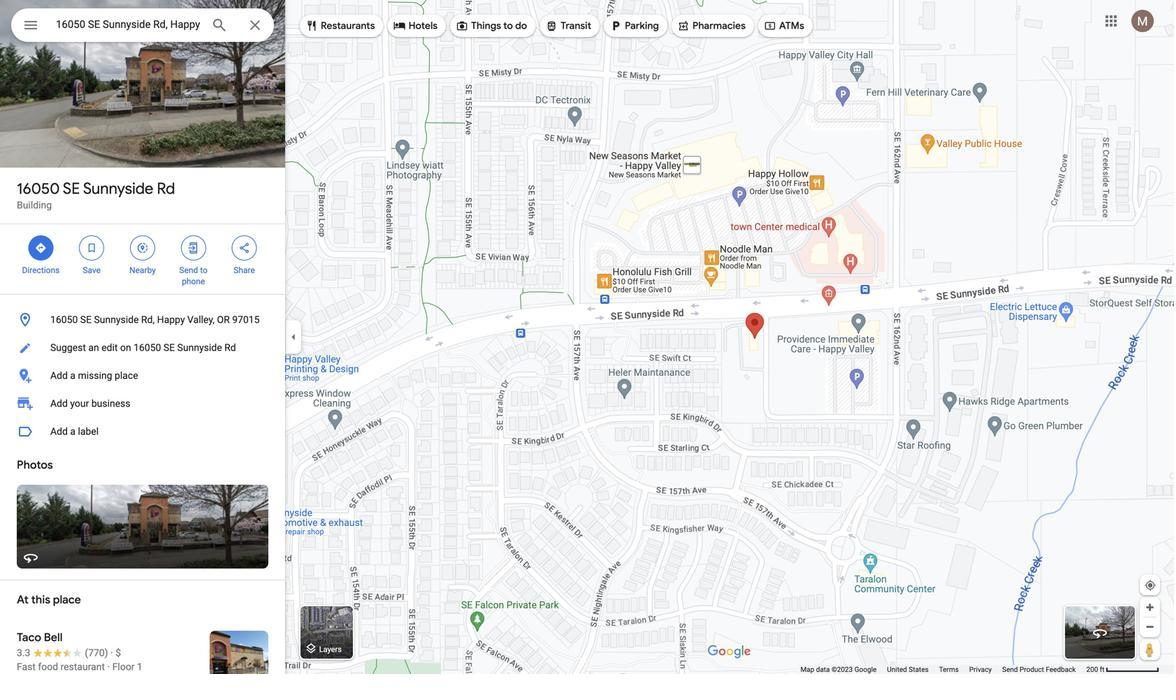 Task type: locate. For each thing, give the bounding box(es) containing it.
16050 inside button
[[50, 314, 78, 326]]

add down suggest
[[50, 370, 68, 382]]

0 vertical spatial a
[[70, 370, 75, 382]]

sunnyside
[[83, 179, 153, 198], [94, 314, 139, 326], [177, 342, 222, 354]]

0 horizontal spatial place
[[53, 593, 81, 607]]

to
[[503, 20, 513, 32], [200, 266, 208, 275]]

16050 up suggest
[[50, 314, 78, 326]]

united states button
[[887, 665, 929, 674]]

to up phone
[[200, 266, 208, 275]]

food
[[38, 662, 58, 673]]

0 horizontal spatial rd
[[157, 179, 175, 198]]

send
[[179, 266, 198, 275], [1002, 666, 1018, 674]]

0 vertical spatial sunnyside
[[83, 179, 153, 198]]

1 vertical spatial ·
[[107, 662, 110, 673]]

on
[[120, 342, 131, 354]]

send inside send product feedback button
[[1002, 666, 1018, 674]]

2 vertical spatial add
[[50, 426, 68, 438]]

do
[[515, 20, 527, 32]]

footer
[[801, 665, 1086, 674]]

 things to do
[[456, 18, 527, 34]]

0 vertical spatial se
[[63, 179, 80, 198]]

· left floor
[[107, 662, 110, 673]]

 search field
[[11, 8, 274, 45]]

(770)
[[85, 648, 108, 659]]

sunnyside for rd,
[[94, 314, 139, 326]]

send inside send to phone
[[179, 266, 198, 275]]

to left do
[[503, 20, 513, 32]]

suggest an edit on 16050 se sunnyside rd button
[[0, 334, 285, 362]]

place right this
[[53, 593, 81, 607]]

add left label at left
[[50, 426, 68, 438]]

sunnyside up edit
[[94, 314, 139, 326]]

None field
[[56, 16, 200, 33]]

edit
[[101, 342, 118, 354]]

0 horizontal spatial send
[[179, 266, 198, 275]]

1
[[137, 662, 142, 673]]

2 vertical spatial sunnyside
[[177, 342, 222, 354]]

1 a from the top
[[70, 370, 75, 382]]

united states
[[887, 666, 929, 674]]

nearby
[[129, 266, 156, 275]]

google maps element
[[0, 0, 1174, 674]]

send for send product feedback
[[1002, 666, 1018, 674]]

label
[[78, 426, 99, 438]]

1 horizontal spatial to
[[503, 20, 513, 32]]

sunnyside up the 
[[83, 179, 153, 198]]

rd
[[157, 179, 175, 198], [224, 342, 236, 354]]

sunnyside inside 16050 se sunnyside rd building
[[83, 179, 153, 198]]

add for add a missing place
[[50, 370, 68, 382]]

0 horizontal spatial to
[[200, 266, 208, 275]]

16050 se sunnyside rd main content
[[0, 0, 285, 674]]

$
[[115, 648, 121, 659]]

0 vertical spatial 16050
[[17, 179, 60, 198]]

your
[[70, 398, 89, 410]]

feedback
[[1046, 666, 1076, 674]]

16050
[[17, 179, 60, 198], [50, 314, 78, 326], [134, 342, 161, 354]]

0 vertical spatial ·
[[111, 648, 113, 659]]

2 vertical spatial 16050
[[134, 342, 161, 354]]

send left product
[[1002, 666, 1018, 674]]

ft
[[1100, 666, 1105, 674]]

bell
[[44, 631, 63, 645]]

layers
[[319, 645, 342, 654]]

97015
[[232, 314, 260, 326]]

zoom in image
[[1145, 602, 1155, 613]]

a left missing
[[70, 370, 75, 382]]

pharmacies
[[693, 20, 746, 32]]

16050 up building
[[17, 179, 60, 198]]

se inside button
[[80, 314, 92, 326]]

1 add from the top
[[50, 370, 68, 382]]

footer containing map data ©2023 google
[[801, 665, 1086, 674]]

business
[[91, 398, 130, 410]]

16050 inside 16050 se sunnyside rd building
[[17, 179, 60, 198]]

restaurants
[[321, 20, 375, 32]]

place inside button
[[115, 370, 138, 382]]

place
[[115, 370, 138, 382], [53, 593, 81, 607]]

1 vertical spatial se
[[80, 314, 92, 326]]

1 vertical spatial sunnyside
[[94, 314, 139, 326]]

taco
[[17, 631, 41, 645]]

sunnyside down valley,
[[177, 342, 222, 354]]

2 vertical spatial se
[[163, 342, 175, 354]]

se for rd,
[[80, 314, 92, 326]]

1 horizontal spatial ·
[[111, 648, 113, 659]]

2 add from the top
[[50, 398, 68, 410]]

3.3 stars 770 reviews image
[[17, 646, 108, 660]]

1 vertical spatial to
[[200, 266, 208, 275]]

1 vertical spatial place
[[53, 593, 81, 607]]

save
[[83, 266, 101, 275]]

1 vertical spatial add
[[50, 398, 68, 410]]

place down on
[[115, 370, 138, 382]]

map
[[801, 666, 814, 674]]

3 add from the top
[[50, 426, 68, 438]]

1 vertical spatial send
[[1002, 666, 1018, 674]]

send product feedback button
[[1002, 665, 1076, 674]]

add a label
[[50, 426, 99, 438]]


[[35, 240, 47, 256]]

or
[[217, 314, 230, 326]]

16050 right on
[[134, 342, 161, 354]]

1 vertical spatial a
[[70, 426, 75, 438]]

1 horizontal spatial rd
[[224, 342, 236, 354]]

1 vertical spatial 16050
[[50, 314, 78, 326]]

a left label at left
[[70, 426, 75, 438]]

1 horizontal spatial place
[[115, 370, 138, 382]]

se inside 16050 se sunnyside rd building
[[63, 179, 80, 198]]

at this place
[[17, 593, 81, 607]]


[[22, 15, 39, 35]]

 parking
[[609, 18, 659, 34]]

1 horizontal spatial send
[[1002, 666, 1018, 674]]


[[85, 240, 98, 256]]

states
[[909, 666, 929, 674]]

sunnyside inside button
[[94, 314, 139, 326]]

0 vertical spatial to
[[503, 20, 513, 32]]

share
[[234, 266, 255, 275]]

add left your
[[50, 398, 68, 410]]

 button
[[11, 8, 50, 45]]

0 vertical spatial place
[[115, 370, 138, 382]]

1 vertical spatial rd
[[224, 342, 236, 354]]

0 vertical spatial send
[[179, 266, 198, 275]]


[[238, 240, 251, 256]]

add
[[50, 370, 68, 382], [50, 398, 68, 410], [50, 426, 68, 438]]

3.3
[[17, 648, 30, 659]]

200 ft button
[[1086, 666, 1159, 674]]

16050 se sunnyside rd building
[[17, 179, 175, 211]]

· left price: inexpensive image
[[111, 648, 113, 659]]

add your business
[[50, 398, 130, 410]]

send product feedback
[[1002, 666, 1076, 674]]


[[136, 240, 149, 256]]

 pharmacies
[[677, 18, 746, 34]]


[[545, 18, 558, 34]]

0 horizontal spatial ·
[[107, 662, 110, 673]]

add a missing place
[[50, 370, 138, 382]]

phone
[[182, 277, 205, 287]]

send up phone
[[179, 266, 198, 275]]

2 a from the top
[[70, 426, 75, 438]]

se for rd
[[63, 179, 80, 198]]

a for label
[[70, 426, 75, 438]]

0 vertical spatial rd
[[157, 179, 175, 198]]

0 vertical spatial add
[[50, 370, 68, 382]]

sunnyside inside button
[[177, 342, 222, 354]]

·
[[111, 648, 113, 659], [107, 662, 110, 673]]

add for add your business
[[50, 398, 68, 410]]



Task type: vqa. For each thing, say whether or not it's contained in the screenshot.
the bottom Add
yes



Task type: describe. For each thing, give the bounding box(es) containing it.
show street view coverage image
[[1140, 639, 1160, 660]]

16050 SE Sunnyside Rd, Happy Valley, OR 97015 field
[[11, 8, 274, 42]]

rd,
[[141, 314, 155, 326]]

suggest
[[50, 342, 86, 354]]

16050 se sunnyside rd, happy valley, or 97015
[[50, 314, 260, 326]]

none field inside 16050 se sunnyside rd, happy valley, or 97015 field
[[56, 16, 200, 33]]

floor
[[112, 662, 135, 673]]

200
[[1086, 666, 1098, 674]]

google
[[855, 666, 877, 674]]

collapse side panel image
[[286, 330, 301, 345]]

privacy
[[969, 666, 992, 674]]

show your location image
[[1144, 579, 1157, 592]]


[[609, 18, 622, 34]]

restaurant
[[60, 662, 105, 673]]

©2023
[[832, 666, 853, 674]]

google account: madeline spawn  
(madeline.spawn@adept.ai) image
[[1132, 10, 1154, 32]]

happy
[[157, 314, 185, 326]]

price: inexpensive image
[[115, 648, 121, 659]]

things
[[471, 20, 501, 32]]

add a label button
[[0, 418, 285, 446]]

zoom out image
[[1145, 622, 1155, 633]]

send for send to phone
[[179, 266, 198, 275]]

se inside button
[[163, 342, 175, 354]]

sunnyside for rd
[[83, 179, 153, 198]]

add your business link
[[0, 390, 285, 418]]

valley,
[[187, 314, 215, 326]]

add for add a label
[[50, 426, 68, 438]]

rd inside 16050 se sunnyside rd building
[[157, 179, 175, 198]]

 hotels
[[393, 18, 438, 34]]


[[764, 18, 776, 34]]

privacy button
[[969, 665, 992, 674]]

rd inside button
[[224, 342, 236, 354]]

 restaurants
[[305, 18, 375, 34]]

atms
[[779, 20, 804, 32]]

terms
[[939, 666, 959, 674]]

16050 for rd,
[[50, 314, 78, 326]]

parking
[[625, 20, 659, 32]]

200 ft
[[1086, 666, 1105, 674]]

product
[[1020, 666, 1044, 674]]

united
[[887, 666, 907, 674]]

16050 inside button
[[134, 342, 161, 354]]

map data ©2023 google
[[801, 666, 877, 674]]

fast food restaurant · floor 1
[[17, 662, 142, 673]]

at
[[17, 593, 29, 607]]


[[187, 240, 200, 256]]

a for missing
[[70, 370, 75, 382]]

missing
[[78, 370, 112, 382]]

actions for 16050 se sunnyside rd region
[[0, 224, 285, 294]]

send to phone
[[179, 266, 208, 287]]

16050 se sunnyside rd, happy valley, or 97015 button
[[0, 306, 285, 334]]

 atms
[[764, 18, 804, 34]]

add a missing place button
[[0, 362, 285, 390]]


[[456, 18, 468, 34]]


[[305, 18, 318, 34]]


[[393, 18, 406, 34]]

· $
[[111, 648, 121, 659]]

to inside send to phone
[[200, 266, 208, 275]]

suggest an edit on 16050 se sunnyside rd
[[50, 342, 236, 354]]

this
[[31, 593, 50, 607]]

hotels
[[409, 20, 438, 32]]

photos
[[17, 458, 53, 472]]

an
[[88, 342, 99, 354]]

fast
[[17, 662, 36, 673]]

taco bell
[[17, 631, 63, 645]]

data
[[816, 666, 830, 674]]

to inside  things to do
[[503, 20, 513, 32]]

footer inside google maps element
[[801, 665, 1086, 674]]


[[677, 18, 690, 34]]

building
[[17, 200, 52, 211]]

16050 for rd
[[17, 179, 60, 198]]

directions
[[22, 266, 60, 275]]

 transit
[[545, 18, 591, 34]]

street view image
[[1092, 625, 1108, 642]]

terms button
[[939, 665, 959, 674]]

transit
[[561, 20, 591, 32]]



